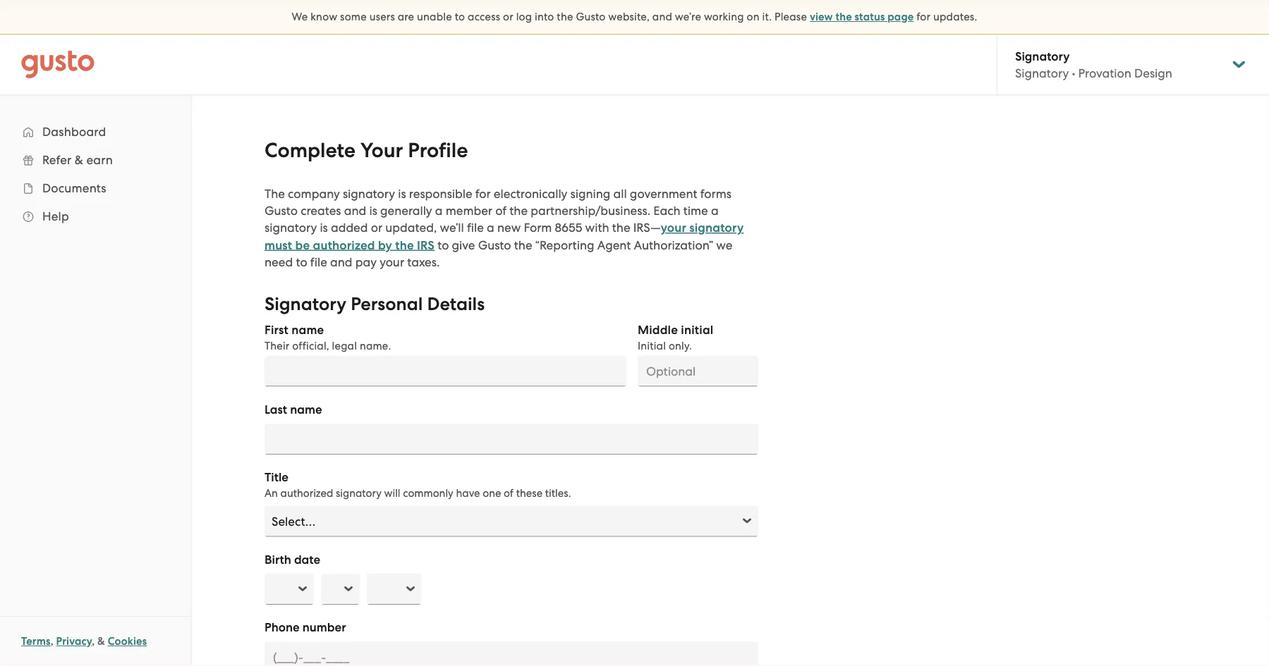 Task type: vqa. For each thing, say whether or not it's contained in the screenshot.
top your
yes



Task type: locate. For each thing, give the bounding box(es) containing it.
first
[[265, 323, 289, 338]]

, left privacy link
[[51, 636, 53, 649]]

1 vertical spatial signatory
[[1015, 66, 1069, 80]]

your down by
[[380, 255, 404, 270]]

generally
[[380, 204, 432, 218]]

for up member
[[475, 187, 491, 201]]

a down responsible
[[435, 204, 443, 218]]

name up official,
[[292, 323, 324, 338]]

for inside the company signatory is responsible for electronically signing all government forms gusto creates and is generally a member of the partnership/business. each time a signatory is added or updated, we'll file a new form 8655 with the irs—
[[475, 187, 491, 201]]

gusto left website
[[576, 11, 606, 23]]

gusto
[[576, 11, 606, 23], [265, 204, 298, 218], [478, 238, 511, 252]]

and
[[653, 11, 673, 23], [344, 204, 366, 218], [330, 255, 352, 270]]

page
[[888, 11, 914, 23]]

2 vertical spatial gusto
[[478, 238, 511, 252]]

form
[[524, 221, 552, 235]]

0 vertical spatial and
[[653, 11, 673, 23]]

0 vertical spatial name
[[292, 323, 324, 338]]

the down new on the top
[[514, 238, 532, 252]]

8655
[[555, 221, 582, 235]]

authorized
[[313, 238, 375, 253], [281, 487, 333, 500]]

middle initial initial only.
[[638, 323, 714, 352]]

and left "pay"
[[330, 255, 352, 270]]

authorized down title
[[281, 487, 333, 500]]

1 horizontal spatial ,
[[92, 636, 95, 649]]

0 vertical spatial or
[[503, 11, 514, 23]]

your
[[661, 221, 687, 235], [380, 255, 404, 270]]

and left we're
[[653, 11, 673, 23]]

the right view
[[836, 11, 852, 23]]

to right irs
[[438, 238, 449, 252]]

partnership/business.
[[531, 204, 651, 218]]

the inside your signatory must be authorized by the irs
[[395, 238, 414, 253]]

of up new on the top
[[496, 204, 507, 218]]

or
[[503, 11, 514, 23], [371, 221, 383, 235]]

last
[[265, 403, 287, 417]]

gusto inside we know some users are unable to access or log into the gusto website , and we're working on it. please view the status page for updates.
[[576, 11, 606, 23]]

and inside to give gusto the "reporting agent authorization" we need to file and pay your taxes.
[[330, 255, 352, 270]]

gusto inside to give gusto the "reporting agent authorization" we need to file and pay your taxes.
[[478, 238, 511, 252]]

is up generally
[[398, 187, 406, 201]]

0 vertical spatial for
[[917, 11, 931, 23]]

irs—
[[634, 221, 661, 235]]

is down creates
[[320, 221, 328, 235]]

birth
[[265, 553, 291, 567]]

0 horizontal spatial your
[[380, 255, 404, 270]]

signatory up we
[[690, 221, 744, 235]]

these
[[516, 487, 543, 500]]

each
[[654, 204, 681, 218]]

authorized inside your signatory must be authorized by the irs
[[313, 238, 375, 253]]

1 vertical spatial and
[[344, 204, 366, 218]]

design
[[1135, 66, 1173, 80]]

name inside first name their official, legal name.
[[292, 323, 324, 338]]

1 horizontal spatial or
[[503, 11, 514, 23]]

1 vertical spatial or
[[371, 221, 383, 235]]

First name field
[[265, 356, 627, 387]]

gusto down the
[[265, 204, 298, 218]]

2 horizontal spatial is
[[398, 187, 406, 201]]

your inside your signatory must be authorized by the irs
[[661, 221, 687, 235]]

view
[[810, 11, 833, 23]]

the inside to give gusto the "reporting agent authorization" we need to file and pay your taxes.
[[514, 238, 532, 252]]

new
[[497, 221, 521, 235]]

middle
[[638, 323, 678, 338]]

the right into
[[557, 11, 573, 23]]

status
[[855, 11, 885, 23]]

details
[[427, 294, 485, 315]]

are
[[398, 11, 414, 23]]

your signatory must be authorized by the irs
[[265, 221, 744, 253]]

to give gusto the "reporting agent authorization" we need to file and pay your taxes.
[[265, 238, 733, 270]]

profile
[[408, 138, 468, 162]]

or inside we know some users are unable to access or log into the gusto website , and we're working on it. please view the status page for updates.
[[503, 11, 514, 23]]

a down forms
[[711, 204, 719, 218]]

0 horizontal spatial file
[[310, 255, 327, 270]]

list
[[0, 118, 191, 231]]

1 horizontal spatial a
[[487, 221, 495, 235]]

, left we're
[[647, 11, 650, 23]]

2 vertical spatial and
[[330, 255, 352, 270]]

1 vertical spatial file
[[310, 255, 327, 270]]

titles.
[[545, 487, 571, 500]]

commonly
[[403, 487, 454, 500]]

only.
[[669, 340, 692, 352]]

list containing dashboard
[[0, 118, 191, 231]]

signatory up added
[[343, 187, 395, 201]]

& left earn on the left
[[75, 153, 83, 167]]

the down updated, in the left top of the page
[[395, 238, 414, 253]]

to left access
[[455, 11, 465, 23]]

birth date
[[265, 553, 320, 567]]

of
[[496, 204, 507, 218], [504, 487, 514, 500]]

0 horizontal spatial or
[[371, 221, 383, 235]]

1 vertical spatial to
[[438, 238, 449, 252]]

to
[[455, 11, 465, 23], [438, 238, 449, 252], [296, 255, 307, 270]]

1 horizontal spatial is
[[369, 204, 377, 218]]

2 vertical spatial is
[[320, 221, 328, 235]]

we
[[717, 238, 733, 252]]

an
[[265, 487, 278, 500]]

1 vertical spatial of
[[504, 487, 514, 500]]

your up the authorization"
[[661, 221, 687, 235]]

& inside list
[[75, 153, 83, 167]]

2 horizontal spatial ,
[[647, 11, 650, 23]]

& left cookies "button"
[[97, 636, 105, 649]]

to down be
[[296, 255, 307, 270]]

creates
[[301, 204, 341, 218]]

view the status page link
[[810, 11, 914, 23]]

for
[[917, 11, 931, 23], [475, 187, 491, 201]]

the inside we know some users are unable to access or log into the gusto website , and we're working on it. please view the status page for updates.
[[557, 11, 573, 23]]

1 vertical spatial gusto
[[265, 204, 298, 218]]

0 vertical spatial gusto
[[576, 11, 606, 23]]

2 vertical spatial to
[[296, 255, 307, 270]]

the company signatory is responsible for electronically signing all government forms gusto creates and is generally a member of the partnership/business. each time a signatory is added or updated, we'll file a new form 8655 with the irs—
[[265, 187, 732, 235]]

or up by
[[371, 221, 383, 235]]

2 horizontal spatial gusto
[[576, 11, 606, 23]]

dashboard link
[[14, 119, 176, 145]]

of right one
[[504, 487, 514, 500]]

date
[[294, 553, 320, 567]]

signatory for signatory signatory • provation design
[[1015, 49, 1070, 63]]

file right 'need'
[[310, 255, 327, 270]]

with
[[585, 221, 609, 235]]

file
[[467, 221, 484, 235], [310, 255, 327, 270]]

0 horizontal spatial gusto
[[265, 204, 298, 218]]

updates.
[[934, 11, 978, 23]]

0 vertical spatial your
[[661, 221, 687, 235]]

0 vertical spatial of
[[496, 204, 507, 218]]

1 horizontal spatial &
[[97, 636, 105, 649]]

Phone number text field
[[265, 643, 759, 667]]

and up added
[[344, 204, 366, 218]]

and inside the company signatory is responsible for electronically signing all government forms gusto creates and is generally a member of the partnership/business. each time a signatory is added or updated, we'll file a new form 8655 with the irs—
[[344, 204, 366, 218]]

name for first
[[292, 323, 324, 338]]

cookies button
[[108, 634, 147, 651]]

2 horizontal spatial to
[[455, 11, 465, 23]]

your inside to give gusto the "reporting agent authorization" we need to file and pay your taxes.
[[380, 255, 404, 270]]

home image
[[21, 50, 95, 79]]

for inside we know some users are unable to access or log into the gusto website , and we're working on it. please view the status page for updates.
[[917, 11, 931, 23]]

0 vertical spatial file
[[467, 221, 484, 235]]

terms , privacy , & cookies
[[21, 636, 147, 649]]

2 horizontal spatial a
[[711, 204, 719, 218]]

the
[[557, 11, 573, 23], [836, 11, 852, 23], [510, 204, 528, 218], [612, 221, 631, 235], [395, 238, 414, 253], [514, 238, 532, 252]]

file down member
[[467, 221, 484, 235]]

0 vertical spatial &
[[75, 153, 83, 167]]

gusto down new on the top
[[478, 238, 511, 252]]

refer & earn link
[[14, 147, 176, 173]]

0 vertical spatial to
[[455, 11, 465, 23]]

0 vertical spatial authorized
[[313, 238, 375, 253]]

2 vertical spatial signatory
[[265, 294, 347, 315]]

1 horizontal spatial for
[[917, 11, 931, 23]]

a left new on the top
[[487, 221, 495, 235]]

or left log
[[503, 11, 514, 23]]

forms
[[701, 187, 732, 201]]

authorized down added
[[313, 238, 375, 253]]

signatory left will
[[336, 487, 382, 500]]

1 vertical spatial name
[[290, 403, 322, 417]]

for right page
[[917, 11, 931, 23]]

1 horizontal spatial gusto
[[478, 238, 511, 252]]

1 vertical spatial your
[[380, 255, 404, 270]]

gusto inside the company signatory is responsible for electronically signing all government forms gusto creates and is generally a member of the partnership/business. each time a signatory is added or updated, we'll file a new form 8655 with the irs—
[[265, 204, 298, 218]]

, left cookies
[[92, 636, 95, 649]]

1 vertical spatial for
[[475, 187, 491, 201]]

name
[[292, 323, 324, 338], [290, 403, 322, 417]]

name right last
[[290, 403, 322, 417]]

1 vertical spatial authorized
[[281, 487, 333, 500]]

0 horizontal spatial &
[[75, 153, 83, 167]]

Middle initial field
[[638, 356, 759, 387]]

,
[[647, 11, 650, 23], [51, 636, 53, 649], [92, 636, 95, 649]]

the up new on the top
[[510, 204, 528, 218]]

0 vertical spatial signatory
[[1015, 49, 1070, 63]]

0 horizontal spatial for
[[475, 187, 491, 201]]

•
[[1072, 66, 1076, 80]]

is left generally
[[369, 204, 377, 218]]

documents
[[42, 181, 106, 195]]

signatory inside title an authorized signatory will commonly have one of these titles.
[[336, 487, 382, 500]]

a
[[435, 204, 443, 218], [711, 204, 719, 218], [487, 221, 495, 235]]

name.
[[360, 340, 391, 352]]

1 horizontal spatial your
[[661, 221, 687, 235]]

help link
[[14, 204, 176, 229]]

refer
[[42, 153, 72, 167]]

be
[[295, 238, 310, 253]]

their
[[265, 340, 290, 352]]

signatory signatory • provation design
[[1015, 49, 1173, 80]]

official,
[[292, 340, 329, 352]]

1 horizontal spatial file
[[467, 221, 484, 235]]

1 vertical spatial is
[[369, 204, 377, 218]]



Task type: describe. For each thing, give the bounding box(es) containing it.
Last name text field
[[265, 424, 759, 455]]

earn
[[86, 153, 113, 167]]

0 horizontal spatial a
[[435, 204, 443, 218]]

give
[[452, 238, 475, 252]]

into
[[535, 11, 554, 23]]

provation
[[1079, 66, 1132, 80]]

please
[[775, 11, 807, 23]]

working
[[704, 11, 744, 23]]

one
[[483, 487, 501, 500]]

dashboard
[[42, 125, 106, 139]]

phone number
[[265, 621, 346, 635]]

first name their official, legal name.
[[265, 323, 391, 352]]

signatory inside your signatory must be authorized by the irs
[[690, 221, 744, 235]]

authorization"
[[634, 238, 714, 252]]

, inside we know some users are unable to access or log into the gusto website , and we're working on it. please view the status page for updates.
[[647, 11, 650, 23]]

signatory up be
[[265, 221, 317, 235]]

complete
[[265, 138, 356, 162]]

documents link
[[14, 176, 176, 201]]

updated,
[[385, 221, 437, 235]]

signing
[[571, 187, 611, 201]]

of inside the company signatory is responsible for electronically signing all government forms gusto creates and is generally a member of the partnership/business. each time a signatory is added or updated, we'll file a new form 8655 with the irs—
[[496, 204, 507, 218]]

added
[[331, 221, 368, 235]]

will
[[384, 487, 400, 500]]

it.
[[763, 11, 772, 23]]

initial
[[681, 323, 714, 338]]

privacy
[[56, 636, 92, 649]]

authorized inside title an authorized signatory will commonly have one of these titles.
[[281, 487, 333, 500]]

phone
[[265, 621, 300, 635]]

pay
[[355, 255, 377, 270]]

of inside title an authorized signatory will commonly have one of these titles.
[[504, 487, 514, 500]]

on
[[747, 11, 760, 23]]

legal
[[332, 340, 357, 352]]

we're
[[675, 11, 701, 23]]

title
[[265, 471, 289, 485]]

to inside we know some users are unable to access or log into the gusto website , and we're working on it. please view the status page for updates.
[[455, 11, 465, 23]]

irs
[[417, 238, 435, 253]]

know
[[311, 11, 337, 23]]

signatory for signatory personal details
[[265, 294, 347, 315]]

electronically
[[494, 187, 568, 201]]

0 vertical spatial is
[[398, 187, 406, 201]]

0 horizontal spatial to
[[296, 255, 307, 270]]

unable
[[417, 11, 452, 23]]

responsible
[[409, 187, 473, 201]]

1 vertical spatial &
[[97, 636, 105, 649]]

the
[[265, 187, 285, 201]]

time
[[684, 204, 708, 218]]

we
[[292, 11, 308, 23]]

or inside the company signatory is responsible for electronically signing all government forms gusto creates and is generally a member of the partnership/business. each time a signatory is added or updated, we'll file a new form 8655 with the irs—
[[371, 221, 383, 235]]

title an authorized signatory will commonly have one of these titles.
[[265, 471, 571, 500]]

all
[[614, 187, 627, 201]]

need
[[265, 255, 293, 270]]

complete your profile
[[265, 138, 468, 162]]

last name
[[265, 403, 322, 417]]

have
[[456, 487, 480, 500]]

member
[[446, 204, 493, 218]]

we know some users are unable to access or log into the gusto website , and we're working on it. please view the status page for updates.
[[292, 11, 978, 23]]

0 horizontal spatial ,
[[51, 636, 53, 649]]

1 horizontal spatial to
[[438, 238, 449, 252]]

the up agent at the top
[[612, 221, 631, 235]]

must
[[265, 238, 292, 253]]

by
[[378, 238, 392, 253]]

government
[[630, 187, 698, 201]]

your
[[361, 138, 403, 162]]

cookies
[[108, 636, 147, 649]]

0 horizontal spatial is
[[320, 221, 328, 235]]

agent
[[597, 238, 631, 252]]

website
[[609, 11, 647, 23]]

initial
[[638, 340, 666, 352]]

personal
[[351, 294, 423, 315]]

file inside the company signatory is responsible for electronically signing all government forms gusto creates and is generally a member of the partnership/business. each time a signatory is added or updated, we'll file a new form 8655 with the irs—
[[467, 221, 484, 235]]

help
[[42, 210, 69, 224]]

file inside to give gusto the "reporting agent authorization" we need to file and pay your taxes.
[[310, 255, 327, 270]]

terms link
[[21, 636, 51, 649]]

and inside we know some users are unable to access or log into the gusto website , and we're working on it. please view the status page for updates.
[[653, 11, 673, 23]]

log
[[516, 11, 532, 23]]

we'll
[[440, 221, 464, 235]]

signatory personal details
[[265, 294, 485, 315]]

refer & earn
[[42, 153, 113, 167]]

taxes.
[[407, 255, 440, 270]]

number
[[303, 621, 346, 635]]

company
[[288, 187, 340, 201]]

name for last
[[290, 403, 322, 417]]

users
[[370, 11, 395, 23]]

some
[[340, 11, 367, 23]]

terms
[[21, 636, 51, 649]]



